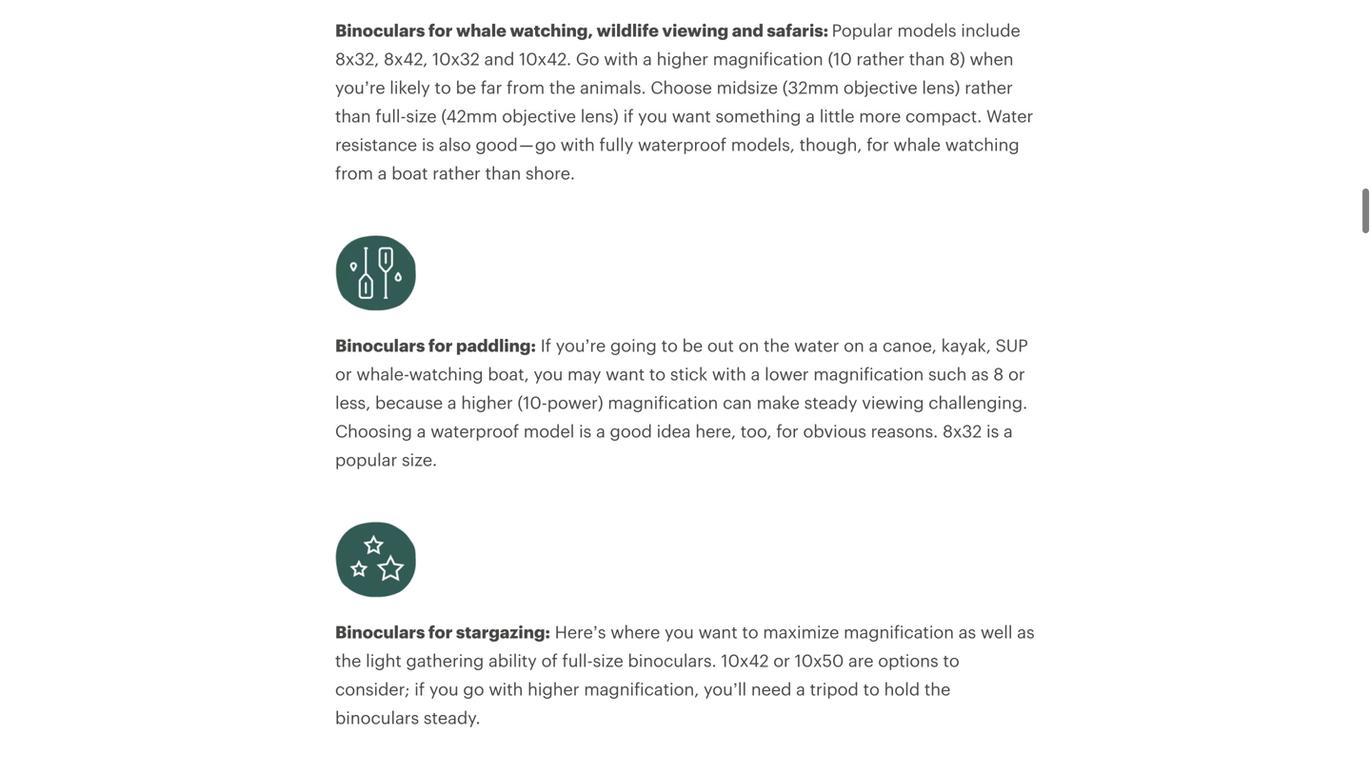Task type: vqa. For each thing, say whether or not it's contained in the screenshot.
left if
yes



Task type: describe. For each thing, give the bounding box(es) containing it.
popular models include 8x32, 8x42, 10x32 and 10x42. go with a higher magnification (10 rather than 8) when you're likely to be far from the animals. choose midsize (32mm objective lens) rather than full-size (42mm objective lens) if you want something a little more compact. water resistance is also good—go with fully waterproof models, though, for whale watching from a boat rather than shore.
[[335, 20, 1034, 183]]

if inside here's where you want to maximize magnification as well as the light gathering ability of full-size binoculars. 10x42 or 10x50 are options to consider; if you go with higher magnification, you'll need a tripod to hold the binoculars steady.
[[415, 679, 425, 699]]

water
[[987, 106, 1034, 126]]

binoculars for popular models include 8x32, 8x42, 10x32 and 10x42. go with a higher magnification (10 rather than 8) when you're likely to be far from the animals. choose midsize (32mm objective lens) rather than full-size (42mm objective lens) if you want something a little more compact. water resistance is also good—go with fully waterproof models, though, for whale watching from a boat rather than shore.
[[335, 20, 425, 40]]

obvious
[[803, 421, 867, 441]]

to up 10x42
[[742, 622, 759, 642]]

a left good
[[596, 421, 606, 441]]

with inside here's where you want to maximize magnification as well as the light gathering ability of full-size binoculars. 10x42 or 10x50 are options to consider; if you go with higher magnification, you'll need a tripod to hold the binoculars steady.
[[489, 679, 523, 699]]

as inside 'if you're going to be out on the water on a canoe, kayak, sup or whale-watching boat, you may want to stick with a lower magnification such as 8 or less, because a higher (10-power) magnification can make steady viewing challenging. choosing a waterproof model is a good idea here, too, for obvious reasons. 8x32 is a popular size.'
[[972, 364, 989, 384]]

include
[[961, 20, 1021, 40]]

be inside 'if you're going to be out on the water on a canoe, kayak, sup or whale-watching boat, you may want to stick with a lower magnification such as 8 or less, because a higher (10-power) magnification can make steady viewing challenging. choosing a waterproof model is a good idea here, too, for obvious reasons. 8x32 is a popular size.'
[[683, 335, 703, 355]]

size.
[[402, 450, 437, 470]]

steady
[[804, 393, 858, 413]]

waterproof inside 'if you're going to be out on the water on a canoe, kayak, sup or whale-watching boat, you may want to stick with a lower magnification such as 8 or less, because a higher (10-power) magnification can make steady viewing challenging. choosing a waterproof model is a good idea here, too, for obvious reasons. 8x32 is a popular size.'
[[431, 421, 519, 441]]

paddling:
[[456, 335, 536, 355]]

0 horizontal spatial or
[[335, 364, 352, 384]]

watching inside 'if you're going to be out on the water on a canoe, kayak, sup or whale-watching boat, you may want to stick with a lower magnification such as 8 or less, because a higher (10-power) magnification can make steady viewing challenging. choosing a waterproof model is a good idea here, too, for obvious reasons. 8x32 is a popular size.'
[[409, 364, 483, 384]]

model
[[524, 421, 575, 441]]

more
[[859, 106, 901, 126]]

higher inside popular models include 8x32, 8x42, 10x32 and 10x42. go with a higher magnification (10 rather than 8) when you're likely to be far from the animals. choose midsize (32mm objective lens) rather than full-size (42mm objective lens) if you want something a little more compact. water resistance is also good—go with fully waterproof models, though, for whale watching from a boat rather than shore.
[[657, 49, 709, 69]]

models
[[898, 20, 957, 40]]

idea
[[657, 421, 691, 441]]

whale-
[[357, 364, 409, 384]]

you're inside 'if you're going to be out on the water on a canoe, kayak, sup or whale-watching boat, you may want to stick with a lower magnification such as 8 or less, because a higher (10-power) magnification can make steady viewing challenging. choosing a waterproof model is a good idea here, too, for obvious reasons. 8x32 is a popular size.'
[[556, 335, 606, 355]]

10x50
[[795, 651, 844, 671]]

choosing
[[335, 421, 412, 441]]

make
[[757, 393, 800, 413]]

1 horizontal spatial is
[[579, 421, 592, 441]]

well
[[981, 622, 1013, 642]]

lower
[[765, 364, 809, 384]]

paddling icon image
[[335, 233, 416, 314]]

though,
[[800, 134, 862, 154]]

consider;
[[335, 679, 410, 699]]

good
[[610, 421, 652, 441]]

wildlife
[[597, 20, 659, 40]]

binoculars for paddling:
[[335, 335, 536, 355]]

also
[[439, 134, 471, 154]]

viewing inside 'if you're going to be out on the water on a canoe, kayak, sup or whale-watching boat, you may want to stick with a lower magnification such as 8 or less, because a higher (10-power) magnification can make steady viewing challenging. choosing a waterproof model is a good idea here, too, for obvious reasons. 8x32 is a popular size.'
[[862, 393, 924, 413]]

reasons.
[[871, 421, 938, 441]]

(32mm
[[783, 77, 839, 97]]

you up binoculars.
[[665, 622, 694, 642]]

want inside here's where you want to maximize magnification as well as the light gathering ability of full-size binoculars. 10x42 or 10x50 are options to consider; if you go with higher magnification, you'll need a tripod to hold the binoculars steady.
[[699, 622, 738, 642]]

size inside popular models include 8x32, 8x42, 10x32 and 10x42. go with a higher magnification (10 rather than 8) when you're likely to be far from the animals. choose midsize (32mm objective lens) rather than full-size (42mm objective lens) if you want something a little more compact. water resistance is also good—go with fully waterproof models, though, for whale watching from a boat rather than shore.
[[406, 106, 437, 126]]

ability
[[489, 651, 537, 671]]

0 horizontal spatial whale
[[456, 20, 507, 40]]

2 horizontal spatial rather
[[965, 77, 1013, 97]]

binoculars.
[[628, 651, 717, 671]]

you inside 'if you're going to be out on the water on a canoe, kayak, sup or whale-watching boat, you may want to stick with a lower magnification such as 8 or less, because a higher (10-power) magnification can make steady viewing challenging. choosing a waterproof model is a good idea here, too, for obvious reasons. 8x32 is a popular size.'
[[534, 364, 563, 384]]

can
[[723, 393, 752, 413]]

something
[[716, 106, 801, 126]]

here,
[[696, 421, 736, 441]]

where
[[611, 622, 660, 642]]

challenging.
[[929, 393, 1028, 413]]

may
[[568, 364, 601, 384]]

maximize
[[763, 622, 839, 642]]

8
[[994, 364, 1004, 384]]

be inside popular models include 8x32, 8x42, 10x32 and 10x42. go with a higher magnification (10 rather than 8) when you're likely to be far from the animals. choose midsize (32mm objective lens) rather than full-size (42mm objective lens) if you want something a little more compact. water resistance is also good—go with fully waterproof models, though, for whale watching from a boat rather than shore.
[[456, 77, 476, 97]]

good—go
[[476, 134, 556, 154]]

going
[[611, 335, 657, 355]]

models,
[[731, 134, 795, 154]]

magnification inside popular models include 8x32, 8x42, 10x32 and 10x42. go with a higher magnification (10 rather than 8) when you're likely to be far from the animals. choose midsize (32mm objective lens) rather than full-size (42mm objective lens) if you want something a little more compact. water resistance is also good—go with fully waterproof models, though, for whale watching from a boat rather than shore.
[[713, 49, 824, 69]]

for for here's where you want to maximize magnification as well as the light gathering ability of full-size binoculars. 10x42 or 10x50 are options to consider; if you go with higher magnification, you'll need a tripod to hold the binoculars steady.
[[429, 622, 453, 642]]

popular
[[832, 20, 893, 40]]

0 vertical spatial lens)
[[922, 77, 961, 97]]

to right options
[[943, 651, 960, 671]]

waterproof inside popular models include 8x32, 8x42, 10x32 and 10x42. go with a higher magnification (10 rather than 8) when you're likely to be far from the animals. choose midsize (32mm objective lens) rather than full-size (42mm objective lens) if you want something a little more compact. water resistance is also good—go with fully waterproof models, though, for whale watching from a boat rather than shore.
[[638, 134, 727, 154]]

choose
[[651, 77, 712, 97]]

or inside here's where you want to maximize magnification as well as the light gathering ability of full-size binoculars. 10x42 or 10x50 are options to consider; if you go with higher magnification, you'll need a tripod to hold the binoculars steady.
[[774, 651, 790, 671]]

8x42,
[[384, 49, 428, 69]]

(10-
[[518, 393, 547, 413]]

to inside popular models include 8x32, 8x42, 10x32 and 10x42. go with a higher magnification (10 rather than 8) when you're likely to be far from the animals. choose midsize (32mm objective lens) rather than full-size (42mm objective lens) if you want something a little more compact. water resistance is also good—go with fully waterproof models, though, for whale watching from a boat rather than shore.
[[435, 77, 451, 97]]

safaris:
[[767, 20, 829, 40]]

a left little
[[806, 106, 815, 126]]

fully
[[600, 134, 634, 154]]

here's
[[555, 622, 606, 642]]

want inside popular models include 8x32, 8x42, 10x32 and 10x42. go with a higher magnification (10 rather than 8) when you're likely to be far from the animals. choose midsize (32mm objective lens) rather than full-size (42mm objective lens) if you want something a little more compact. water resistance is also good—go with fully waterproof models, though, for whale watching from a boat rather than shore.
[[672, 106, 711, 126]]

light
[[366, 651, 402, 671]]

watching inside popular models include 8x32, 8x42, 10x32 and 10x42. go with a higher magnification (10 rather than 8) when you're likely to be far from the animals. choose midsize (32mm objective lens) rather than full-size (42mm objective lens) if you want something a little more compact. water resistance is also good—go with fully waterproof models, though, for whale watching from a boat rather than shore.
[[946, 134, 1020, 154]]

stargazing:
[[456, 622, 550, 642]]

popular
[[335, 450, 397, 470]]

the inside 'if you're going to be out on the water on a canoe, kayak, sup or whale-watching boat, you may want to stick with a lower magnification such as 8 or less, because a higher (10-power) magnification can make steady viewing challenging. choosing a waterproof model is a good idea here, too, for obvious reasons. 8x32 is a popular size.'
[[764, 335, 790, 355]]

water
[[795, 335, 839, 355]]

0 horizontal spatial viewing
[[662, 20, 729, 40]]

such
[[929, 364, 967, 384]]

a down wildlife
[[643, 49, 652, 69]]

0 horizontal spatial lens)
[[581, 106, 619, 126]]

binoculars for if you're going to be out on the water on a canoe, kayak, sup or whale-watching boat, you may want to stick with a lower magnification such as 8 or less, because a higher (10-power) magnification can make steady viewing challenging. choosing a waterproof model is a good idea here, too, for obvious reasons. 8x32 is a popular size.
[[335, 335, 425, 355]]

a inside here's where you want to maximize magnification as well as the light gathering ability of full-size binoculars. 10x42 or 10x50 are options to consider; if you go with higher magnification, you'll need a tripod to hold the binoculars steady.
[[796, 679, 806, 699]]

a down challenging.
[[1004, 421, 1013, 441]]

animals.
[[580, 77, 646, 97]]

8x32,
[[335, 49, 379, 69]]

midsize
[[717, 77, 778, 97]]

if you're going to be out on the water on a canoe, kayak, sup or whale-watching boat, you may want to stick with a lower magnification such as 8 or less, because a higher (10-power) magnification can make steady viewing challenging. choosing a waterproof model is a good idea here, too, for obvious reasons. 8x32 is a popular size.
[[335, 335, 1028, 470]]

here's where you want to maximize magnification as well as the light gathering ability of full-size binoculars. 10x42 or 10x50 are options to consider; if you go with higher magnification, you'll need a tripod to hold the binoculars steady.
[[335, 622, 1035, 728]]

for inside 'if you're going to be out on the water on a canoe, kayak, sup or whale-watching boat, you may want to stick with a lower magnification such as 8 or less, because a higher (10-power) magnification can make steady viewing challenging. choosing a waterproof model is a good idea here, too, for obvious reasons. 8x32 is a popular size.'
[[777, 421, 799, 441]]

power)
[[547, 393, 604, 413]]

magnification up "idea"
[[608, 393, 718, 413]]

as left well on the right of the page
[[959, 622, 976, 642]]

kayak,
[[942, 335, 991, 355]]

stick
[[670, 364, 708, 384]]

to up stick
[[662, 335, 678, 355]]

hold
[[884, 679, 920, 699]]

if
[[541, 335, 551, 355]]

for for if you're going to be out on the water on a canoe, kayak, sup or whale-watching boat, you may want to stick with a lower magnification such as 8 or less, because a higher (10-power) magnification can make steady viewing challenging. choosing a waterproof model is a good idea here, too, for obvious reasons. 8x32 is a popular size.
[[429, 335, 453, 355]]

10x32
[[433, 49, 480, 69]]

go
[[576, 49, 600, 69]]



Task type: locate. For each thing, give the bounding box(es) containing it.
and up far
[[484, 49, 515, 69]]

1 horizontal spatial whale
[[894, 134, 941, 154]]

with up the 'can' at right
[[712, 364, 747, 384]]

with down wildlife
[[604, 49, 639, 69]]

are
[[849, 651, 874, 671]]

magnification up options
[[844, 622, 954, 642]]

1 horizontal spatial rather
[[857, 49, 905, 69]]

magnification inside here's where you want to maximize magnification as well as the light gathering ability of full-size binoculars. 10x42 or 10x50 are options to consider; if you go with higher magnification, you'll need a tripod to hold the binoculars steady.
[[844, 622, 954, 642]]

0 vertical spatial full-
[[376, 106, 406, 126]]

you inside popular models include 8x32, 8x42, 10x32 and 10x42. go with a higher magnification (10 rather than 8) when you're likely to be far from the animals. choose midsize (32mm objective lens) rather than full-size (42mm objective lens) if you want something a little more compact. water resistance is also good—go with fully waterproof models, though, for whale watching from a boat rather than shore.
[[638, 106, 668, 126]]

than up resistance
[[335, 106, 371, 126]]

for up gathering
[[429, 622, 453, 642]]

you're down 8x32,
[[335, 77, 385, 97]]

as right well on the right of the page
[[1017, 622, 1035, 642]]

1 horizontal spatial if
[[623, 106, 634, 126]]

1 vertical spatial waterproof
[[431, 421, 519, 441]]

1 vertical spatial if
[[415, 679, 425, 699]]

0 vertical spatial viewing
[[662, 20, 729, 40]]

for left paddling:
[[429, 335, 453, 355]]

on right water
[[844, 335, 865, 355]]

than
[[909, 49, 945, 69], [335, 106, 371, 126], [485, 163, 521, 183]]

you'll
[[704, 679, 747, 699]]

magnification up steady
[[814, 364, 924, 384]]

you down choose
[[638, 106, 668, 126]]

with inside 'if you're going to be out on the water on a canoe, kayak, sup or whale-watching boat, you may want to stick with a lower magnification such as 8 or less, because a higher (10-power) magnification can make steady viewing challenging. choosing a waterproof model is a good idea here, too, for obvious reasons. 8x32 is a popular size.'
[[712, 364, 747, 384]]

full- inside here's where you want to maximize magnification as well as the light gathering ability of full-size binoculars. 10x42 or 10x50 are options to consider; if you go with higher magnification, you'll need a tripod to hold the binoculars steady.
[[562, 651, 593, 671]]

boat,
[[488, 364, 529, 384]]

0 vertical spatial higher
[[657, 49, 709, 69]]

waterproof up the size.
[[431, 421, 519, 441]]

for inside popular models include 8x32, 8x42, 10x32 and 10x42. go with a higher magnification (10 rather than 8) when you're likely to be far from the animals. choose midsize (32mm objective lens) rather than full-size (42mm objective lens) if you want something a little more compact. water resistance is also good—go with fully waterproof models, though, for whale watching from a boat rather than shore.
[[867, 134, 889, 154]]

want up 10x42
[[699, 622, 738, 642]]

as left 8
[[972, 364, 989, 384]]

when
[[970, 49, 1014, 69]]

1 vertical spatial objective
[[502, 106, 576, 126]]

a
[[643, 49, 652, 69], [806, 106, 815, 126], [378, 163, 387, 183], [869, 335, 878, 355], [751, 364, 760, 384], [448, 393, 457, 413], [417, 421, 426, 441], [596, 421, 606, 441], [1004, 421, 1013, 441], [796, 679, 806, 699]]

higher up choose
[[657, 49, 709, 69]]

1 vertical spatial and
[[484, 49, 515, 69]]

0 vertical spatial want
[[672, 106, 711, 126]]

0 horizontal spatial from
[[335, 163, 373, 183]]

1 vertical spatial you're
[[556, 335, 606, 355]]

tripod
[[810, 679, 859, 699]]

to left stick
[[649, 364, 666, 384]]

1 binoculars from the top
[[335, 20, 425, 40]]

or up need on the right of page
[[774, 651, 790, 671]]

2 vertical spatial binoculars
[[335, 622, 425, 642]]

0 vertical spatial be
[[456, 77, 476, 97]]

full-
[[376, 106, 406, 126], [562, 651, 593, 671]]

full- inside popular models include 8x32, 8x42, 10x32 and 10x42. go with a higher magnification (10 rather than 8) when you're likely to be far from the animals. choose midsize (32mm objective lens) rather than full-size (42mm objective lens) if you want something a little more compact. water resistance is also good—go with fully waterproof models, though, for whale watching from a boat rather than shore.
[[376, 106, 406, 126]]

1 vertical spatial full-
[[562, 651, 593, 671]]

watching
[[946, 134, 1020, 154], [409, 364, 483, 384]]

for down make
[[777, 421, 799, 441]]

for down more
[[867, 134, 889, 154]]

lens) down animals.
[[581, 106, 619, 126]]

compact.
[[906, 106, 982, 126]]

of
[[542, 651, 558, 671]]

and
[[732, 20, 764, 40], [484, 49, 515, 69]]

0 vertical spatial size
[[406, 106, 437, 126]]

waterproof down choose
[[638, 134, 727, 154]]

rather down also
[[433, 163, 481, 183]]

the right hold
[[925, 679, 951, 699]]

little
[[820, 106, 855, 126]]

want down choose
[[672, 106, 711, 126]]

you're
[[335, 77, 385, 97], [556, 335, 606, 355]]

1 horizontal spatial full-
[[562, 651, 593, 671]]

waterproof
[[638, 134, 727, 154], [431, 421, 519, 441]]

and inside popular models include 8x32, 8x42, 10x32 and 10x42. go with a higher magnification (10 rather than 8) when you're likely to be far from the animals. choose midsize (32mm objective lens) rather than full-size (42mm objective lens) if you want something a little more compact. water resistance is also good—go with fully waterproof models, though, for whale watching from a boat rather than shore.
[[484, 49, 515, 69]]

viewing up choose
[[662, 20, 729, 40]]

higher inside 'if you're going to be out on the water on a canoe, kayak, sup or whale-watching boat, you may want to stick with a lower magnification such as 8 or less, because a higher (10-power) magnification can make steady viewing challenging. choosing a waterproof model is a good idea here, too, for obvious reasons. 8x32 is a popular size.'
[[461, 393, 513, 413]]

a left canoe,
[[869, 335, 878, 355]]

is inside popular models include 8x32, 8x42, 10x32 and 10x42. go with a higher magnification (10 rather than 8) when you're likely to be far from the animals. choose midsize (32mm objective lens) rather than full-size (42mm objective lens) if you want something a little more compact. water resistance is also good—go with fully waterproof models, though, for whale watching from a boat rather than shore.
[[422, 134, 434, 154]]

higher inside here's where you want to maximize magnification as well as the light gathering ability of full-size binoculars. 10x42 or 10x50 are options to consider; if you go with higher magnification, you'll need a tripod to hold the binoculars steady.
[[528, 679, 580, 699]]

0 vertical spatial objective
[[844, 77, 918, 97]]

1 vertical spatial be
[[683, 335, 703, 355]]

for for popular models include 8x32, 8x42, 10x32 and 10x42. go with a higher magnification (10 rather than 8) when you're likely to be far from the animals. choose midsize (32mm objective lens) rather than full-size (42mm objective lens) if you want something a little more compact. water resistance is also good—go with fully waterproof models, though, for whale watching from a boat rather than shore.
[[429, 20, 453, 40]]

0 vertical spatial whale
[[456, 20, 507, 40]]

1 horizontal spatial higher
[[528, 679, 580, 699]]

lens)
[[922, 77, 961, 97], [581, 106, 619, 126]]

is down power)
[[579, 421, 592, 441]]

less,
[[335, 393, 371, 413]]

with down ability
[[489, 679, 523, 699]]

1 horizontal spatial viewing
[[862, 393, 924, 413]]

full- up resistance
[[376, 106, 406, 126]]

canoe,
[[883, 335, 937, 355]]

too,
[[741, 421, 772, 441]]

0 horizontal spatial objective
[[502, 106, 576, 126]]

1 vertical spatial than
[[335, 106, 371, 126]]

be left far
[[456, 77, 476, 97]]

magnification up midsize
[[713, 49, 824, 69]]

1 horizontal spatial size
[[593, 651, 624, 671]]

objective up more
[[844, 77, 918, 97]]

0 horizontal spatial be
[[456, 77, 476, 97]]

1 horizontal spatial watching
[[946, 134, 1020, 154]]

likely
[[390, 77, 430, 97]]

resistance
[[335, 134, 417, 154]]

from down resistance
[[335, 163, 373, 183]]

0 horizontal spatial than
[[335, 106, 371, 126]]

1 vertical spatial viewing
[[862, 393, 924, 413]]

need
[[751, 679, 792, 699]]

binoculars up light
[[335, 622, 425, 642]]

1 vertical spatial size
[[593, 651, 624, 671]]

size down likely
[[406, 106, 437, 126]]

1 horizontal spatial and
[[732, 20, 764, 40]]

on
[[739, 335, 759, 355], [844, 335, 865, 355]]

magnification,
[[584, 679, 699, 699]]

with left fully
[[561, 134, 595, 154]]

you down if
[[534, 364, 563, 384]]

1 horizontal spatial than
[[485, 163, 521, 183]]

is right 8x32
[[987, 421, 999, 441]]

magnification
[[713, 49, 824, 69], [814, 364, 924, 384], [608, 393, 718, 413], [844, 622, 954, 642]]

0 horizontal spatial and
[[484, 49, 515, 69]]

8x32
[[943, 421, 982, 441]]

steady.
[[424, 708, 481, 728]]

gathering
[[406, 651, 484, 671]]

1 vertical spatial binoculars
[[335, 335, 425, 355]]

or up "less,"
[[335, 364, 352, 384]]

is left also
[[422, 134, 434, 154]]

and for 10x42.
[[484, 49, 515, 69]]

1 vertical spatial want
[[606, 364, 645, 384]]

shore.
[[526, 163, 575, 183]]

a right need on the right of page
[[796, 679, 806, 699]]

rather down the when
[[965, 77, 1013, 97]]

2 horizontal spatial is
[[987, 421, 999, 441]]

higher down boat, on the left top of page
[[461, 393, 513, 413]]

or
[[335, 364, 352, 384], [1009, 364, 1025, 384], [774, 651, 790, 671]]

the
[[549, 77, 576, 97], [764, 335, 790, 355], [335, 651, 361, 671], [925, 679, 951, 699]]

watching down binoculars for paddling:
[[409, 364, 483, 384]]

size
[[406, 106, 437, 126], [593, 651, 624, 671]]

lens) up compact.
[[922, 77, 961, 97]]

2 horizontal spatial higher
[[657, 49, 709, 69]]

1 on from the left
[[739, 335, 759, 355]]

go
[[463, 679, 484, 699]]

to down 10x32
[[435, 77, 451, 97]]

binoculars for stargazing:
[[335, 622, 550, 642]]

the down 10x42.
[[549, 77, 576, 97]]

0 horizontal spatial is
[[422, 134, 434, 154]]

viewing up reasons.
[[862, 393, 924, 413]]

the left light
[[335, 651, 361, 671]]

a left the lower
[[751, 364, 760, 384]]

2 binoculars from the top
[[335, 335, 425, 355]]

0 horizontal spatial rather
[[433, 163, 481, 183]]

1 horizontal spatial or
[[774, 651, 790, 671]]

1 vertical spatial from
[[335, 163, 373, 183]]

binoculars up 8x32,
[[335, 20, 425, 40]]

1 horizontal spatial you're
[[556, 335, 606, 355]]

watching down water
[[946, 134, 1020, 154]]

2 vertical spatial than
[[485, 163, 521, 183]]

whale down compact.
[[894, 134, 941, 154]]

0 horizontal spatial if
[[415, 679, 425, 699]]

0 horizontal spatial on
[[739, 335, 759, 355]]

0 horizontal spatial waterproof
[[431, 421, 519, 441]]

options
[[878, 651, 939, 671]]

a left boat
[[378, 163, 387, 183]]

rather down popular
[[857, 49, 905, 69]]

1 vertical spatial lens)
[[581, 106, 619, 126]]

want inside 'if you're going to be out on the water on a canoe, kayak, sup or whale-watching boat, you may want to stick with a lower magnification such as 8 or less, because a higher (10-power) magnification can make steady viewing challenging. choosing a waterproof model is a good idea here, too, for obvious reasons. 8x32 is a popular size.'
[[606, 364, 645, 384]]

3 binoculars from the top
[[335, 622, 425, 642]]

a right because
[[448, 393, 457, 413]]

far
[[481, 77, 502, 97]]

10x42
[[721, 651, 769, 671]]

0 vertical spatial waterproof
[[638, 134, 727, 154]]

because
[[375, 393, 443, 413]]

you're up may at the left of page
[[556, 335, 606, 355]]

you
[[638, 106, 668, 126], [534, 364, 563, 384], [665, 622, 694, 642], [429, 679, 459, 699]]

0 horizontal spatial size
[[406, 106, 437, 126]]

0 vertical spatial if
[[623, 106, 634, 126]]

size down the where
[[593, 651, 624, 671]]

boat
[[392, 163, 428, 183]]

for up 10x32
[[429, 20, 453, 40]]

whale inside popular models include 8x32, 8x42, 10x32 and 10x42. go with a higher magnification (10 rather than 8) when you're likely to be far from the animals. choose midsize (32mm objective lens) rather than full-size (42mm objective lens) if you want something a little more compact. water resistance is also good—go with fully waterproof models, though, for whale watching from a boat rather than shore.
[[894, 134, 941, 154]]

2 vertical spatial higher
[[528, 679, 580, 699]]

1 horizontal spatial be
[[683, 335, 703, 355]]

1 vertical spatial rather
[[965, 77, 1013, 97]]

0 vertical spatial watching
[[946, 134, 1020, 154]]

0 vertical spatial rather
[[857, 49, 905, 69]]

from right far
[[507, 77, 545, 97]]

want
[[672, 106, 711, 126], [606, 364, 645, 384], [699, 622, 738, 642]]

if
[[623, 106, 634, 126], [415, 679, 425, 699]]

binoculars up whale- in the left of the page
[[335, 335, 425, 355]]

(42mm
[[441, 106, 498, 126]]

if inside popular models include 8x32, 8x42, 10x32 and 10x42. go with a higher magnification (10 rather than 8) when you're likely to be far from the animals. choose midsize (32mm objective lens) rather than full-size (42mm objective lens) if you want something a little more compact. water resistance is also good—go with fully waterproof models, though, for whale watching from a boat rather than shore.
[[623, 106, 634, 126]]

you're inside popular models include 8x32, 8x42, 10x32 and 10x42. go with a higher magnification (10 rather than 8) when you're likely to be far from the animals. choose midsize (32mm objective lens) rather than full-size (42mm objective lens) if you want something a little more compact. water resistance is also good—go with fully waterproof models, though, for whale watching from a boat rather than shore.
[[335, 77, 385, 97]]

to down are
[[863, 679, 880, 699]]

2 horizontal spatial or
[[1009, 364, 1025, 384]]

1 horizontal spatial waterproof
[[638, 134, 727, 154]]

binoculars for here's where you want to maximize magnification as well as the light gathering ability of full-size binoculars. 10x42 or 10x50 are options to consider; if you go with higher magnification, you'll need a tripod to hold the binoculars steady.
[[335, 622, 425, 642]]

2 horizontal spatial than
[[909, 49, 945, 69]]

a up the size.
[[417, 421, 426, 441]]

8)
[[950, 49, 966, 69]]

full- right of
[[562, 651, 593, 671]]

from
[[507, 77, 545, 97], [335, 163, 373, 183]]

(10
[[828, 49, 852, 69]]

objective
[[844, 77, 918, 97], [502, 106, 576, 126]]

or right 8
[[1009, 364, 1025, 384]]

1 vertical spatial watching
[[409, 364, 483, 384]]

be
[[456, 77, 476, 97], [683, 335, 703, 355]]

0 horizontal spatial watching
[[409, 364, 483, 384]]

whale
[[456, 20, 507, 40], [894, 134, 941, 154]]

1 vertical spatial higher
[[461, 393, 513, 413]]

0 vertical spatial and
[[732, 20, 764, 40]]

if down gathering
[[415, 679, 425, 699]]

higher down of
[[528, 679, 580, 699]]

1 horizontal spatial from
[[507, 77, 545, 97]]

on right out
[[739, 335, 759, 355]]

you down gathering
[[429, 679, 459, 699]]

0 vertical spatial than
[[909, 49, 945, 69]]

as
[[972, 364, 989, 384], [959, 622, 976, 642], [1017, 622, 1035, 642]]

2 vertical spatial want
[[699, 622, 738, 642]]

stargazing icon image
[[335, 520, 416, 601]]

0 horizontal spatial full-
[[376, 106, 406, 126]]

sup
[[996, 335, 1028, 355]]

the up the lower
[[764, 335, 790, 355]]

be left out
[[683, 335, 703, 355]]

0 horizontal spatial higher
[[461, 393, 513, 413]]

0 vertical spatial you're
[[335, 77, 385, 97]]

size inside here's where you want to maximize magnification as well as the light gathering ability of full-size binoculars. 10x42 or 10x50 are options to consider; if you go with higher magnification, you'll need a tripod to hold the binoculars steady.
[[593, 651, 624, 671]]

1 horizontal spatial on
[[844, 335, 865, 355]]

and left safaris:
[[732, 20, 764, 40]]

than down good—go
[[485, 163, 521, 183]]

0 vertical spatial from
[[507, 77, 545, 97]]

2 on from the left
[[844, 335, 865, 355]]

1 horizontal spatial objective
[[844, 77, 918, 97]]

0 horizontal spatial you're
[[335, 77, 385, 97]]

the inside popular models include 8x32, 8x42, 10x32 and 10x42. go with a higher magnification (10 rather than 8) when you're likely to be far from the animals. choose midsize (32mm objective lens) rather than full-size (42mm objective lens) if you want something a little more compact. water resistance is also good—go with fully waterproof models, though, for whale watching from a boat rather than shore.
[[549, 77, 576, 97]]

watching,
[[510, 20, 593, 40]]

than down models
[[909, 49, 945, 69]]

binoculars for whale watching, wildlife viewing and safaris:
[[335, 20, 832, 40]]

1 vertical spatial whale
[[894, 134, 941, 154]]

2 vertical spatial rather
[[433, 163, 481, 183]]

10x42.
[[519, 49, 572, 69]]

for
[[429, 20, 453, 40], [867, 134, 889, 154], [429, 335, 453, 355], [777, 421, 799, 441], [429, 622, 453, 642]]

binoculars
[[335, 20, 425, 40], [335, 335, 425, 355], [335, 622, 425, 642]]

want down going
[[606, 364, 645, 384]]

binoculars
[[335, 708, 419, 728]]

if up fully
[[623, 106, 634, 126]]

0 vertical spatial binoculars
[[335, 20, 425, 40]]

objective up good—go
[[502, 106, 576, 126]]

whale up 10x32
[[456, 20, 507, 40]]

out
[[708, 335, 734, 355]]

and for safaris:
[[732, 20, 764, 40]]

1 horizontal spatial lens)
[[922, 77, 961, 97]]



